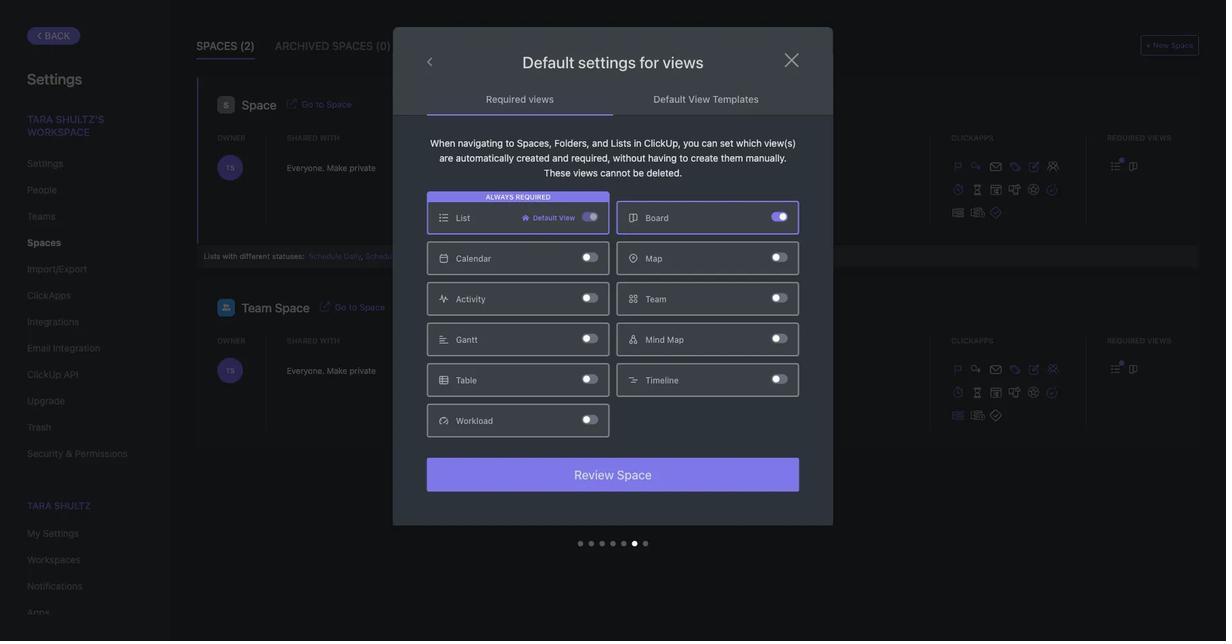 Task type: describe. For each thing, give the bounding box(es) containing it.
shared with for team space
[[287, 337, 340, 345]]

when
[[430, 138, 455, 149]]

private for team space
[[350, 366, 376, 376]]

security & permissions link
[[27, 443, 142, 466]]

manually.
[[746, 153, 787, 164]]

always required
[[486, 193, 551, 201]]

teams
[[27, 211, 56, 222]]

spaces link
[[27, 232, 142, 255]]

back
[[45, 30, 70, 41]]

timeline button
[[617, 364, 799, 404]]

folders,
[[554, 138, 590, 149]]

lists inside when navigating to spaces, folders, and lists in clickup, you can set which view(s) are automatically created and required, without having to create them manually. these views cannot be deleted.
[[611, 138, 631, 149]]

+
[[1146, 41, 1151, 50]]

go to space for space
[[302, 99, 352, 109]]

space down statuses:
[[275, 301, 310, 315]]

everyone. make private for space
[[287, 163, 376, 173]]

mind map
[[646, 335, 684, 345]]

activity
[[456, 295, 486, 304]]

view for default view templates
[[688, 94, 710, 105]]

spaces inside settings 'element'
[[27, 237, 61, 249]]

workspaces link
[[27, 549, 142, 572]]

clickup api
[[27, 369, 78, 381]]

different
[[240, 252, 270, 261]]

default for default view
[[533, 214, 557, 222]]

(0) for inaccessible spaces (0)
[[533, 40, 548, 52]]

my settings link
[[27, 523, 142, 546]]

0 vertical spatial and
[[592, 138, 608, 149]]

upgrade
[[27, 396, 65, 407]]

shared with for space
[[287, 133, 340, 142]]

import/export link
[[27, 258, 142, 281]]

board button
[[617, 201, 799, 242]]

people link
[[27, 179, 142, 202]]

complete
[[646, 164, 681, 171]]

deleted.
[[647, 168, 682, 179]]

everyone. make private for team space
[[287, 366, 376, 376]]

are
[[439, 153, 453, 164]]

statuses:
[[272, 252, 305, 261]]

clickup
[[27, 369, 61, 381]]

tara for tara shultz's workspace
[[27, 113, 53, 125]]

timeline
[[646, 376, 679, 385]]

apps link
[[27, 602, 142, 625]]

everyone. for team space
[[287, 366, 325, 376]]

1 vertical spatial and
[[552, 153, 569, 164]]

to left do
[[621, 164, 630, 171]]

can
[[702, 138, 718, 149]]

1 vertical spatial with
[[223, 252, 238, 261]]

teams link
[[27, 205, 142, 228]]

clickapps inside settings 'element'
[[27, 290, 71, 301]]

&
[[66, 449, 72, 460]]

mind map button
[[617, 323, 799, 364]]

owner for space
[[217, 133, 246, 142]]

required for team space
[[1107, 337, 1145, 345]]

go to space link for space
[[302, 98, 352, 109]]

view(s)
[[764, 138, 796, 149]]

workload button
[[427, 404, 610, 445]]

email integration link
[[27, 337, 142, 360]]

with for team space
[[320, 337, 340, 345]]

to down you
[[680, 153, 688, 164]]

settings element
[[0, 0, 169, 642]]

default view templates
[[654, 94, 759, 105]]

shultz's
[[56, 113, 104, 125]]

statuses for team space
[[619, 337, 657, 345]]

board
[[646, 213, 669, 223]]

set
[[720, 138, 734, 149]]

space right the new
[[1171, 41, 1194, 50]]

required inside default settings for views dialog
[[486, 94, 526, 105]]

table button
[[427, 364, 610, 404]]

space down the ,
[[360, 302, 385, 313]]

upgrade link
[[27, 390, 142, 413]]

team space
[[242, 301, 310, 315]]

trash link
[[27, 416, 142, 439]]

statuses for space
[[619, 133, 657, 142]]

space down archived spaces (0)
[[326, 99, 352, 109]]

trash
[[27, 422, 51, 433]]

inaccessible spaces (0)
[[411, 40, 548, 52]]

,
[[361, 252, 363, 261]]

with for space
[[320, 133, 340, 142]]

2 schedule from the left
[[365, 252, 398, 261]]

1 vertical spatial map
[[667, 335, 684, 345]]

settings link
[[27, 152, 142, 175]]

default view
[[533, 214, 575, 222]]

make for space
[[327, 163, 347, 173]]

default settings for views dialog
[[393, 27, 833, 560]]

always
[[486, 193, 514, 201]]

integrations link
[[27, 311, 142, 334]]

archived spaces (0)
[[275, 40, 391, 52]]

1 schedule from the left
[[309, 252, 342, 261]]

settings
[[578, 53, 636, 72]]

shared for space
[[287, 133, 318, 142]]

for
[[640, 53, 659, 72]]

default for default settings for views
[[522, 53, 575, 72]]

spaces left (2)
[[196, 40, 237, 52]]

in
[[634, 138, 642, 149]]

when navigating to spaces, folders, and lists in clickup, you can set which view(s) are automatically created and required, without having to create them manually. these views cannot be deleted.
[[430, 138, 796, 179]]

owner for team space
[[217, 337, 246, 345]]

my
[[27, 529, 40, 540]]

spaces right the archived
[[332, 40, 373, 52]]

integration
[[53, 343, 100, 354]]

activity button
[[427, 282, 610, 323]]

email
[[27, 343, 50, 354]]

view for default view
[[559, 214, 575, 222]]

spaces,
[[517, 138, 552, 149]]

team button
[[617, 282, 799, 323]]

default settings for views
[[522, 53, 704, 72]]

navigating
[[458, 138, 503, 149]]

notifications
[[27, 581, 82, 593]]

calendar
[[456, 254, 491, 263]]

email integration
[[27, 343, 100, 354]]

having
[[648, 153, 677, 164]]

import/export
[[27, 264, 87, 275]]

archived
[[275, 40, 329, 52]]

which
[[736, 138, 762, 149]]

settings inside 'link'
[[43, 529, 79, 540]]



Task type: vqa. For each thing, say whether or not it's contained in the screenshot.
+ New task
no



Task type: locate. For each thing, give the bounding box(es) containing it.
map down board
[[646, 254, 663, 263]]

1 vertical spatial lists
[[204, 252, 221, 261]]

go to space link down the ,
[[335, 301, 385, 313]]

view
[[688, 94, 710, 105], [559, 214, 575, 222]]

0 horizontal spatial schedule
[[309, 252, 342, 261]]

space right review
[[617, 468, 652, 482]]

2 vertical spatial settings
[[43, 529, 79, 540]]

my settings
[[27, 529, 79, 540]]

workload
[[456, 416, 493, 426]]

settings right my at bottom
[[43, 529, 79, 540]]

schedule
[[309, 252, 342, 261], [365, 252, 398, 261]]

1 vertical spatial statuses
[[619, 337, 657, 345]]

mind
[[646, 335, 665, 345]]

1 vertical spatial go
[[335, 302, 347, 313]]

2 everyone. make private from the top
[[287, 366, 376, 376]]

required,
[[571, 153, 610, 164]]

schedule right the ,
[[365, 252, 398, 261]]

settings up the people
[[27, 158, 63, 169]]

go
[[302, 99, 313, 109], [335, 302, 347, 313]]

0 vertical spatial lists
[[611, 138, 631, 149]]

2 vertical spatial with
[[320, 337, 340, 345]]

required for space
[[1107, 133, 1145, 142]]

shultz
[[54, 501, 91, 512]]

default down required
[[533, 214, 557, 222]]

2 make from the top
[[327, 366, 347, 376]]

make
[[327, 163, 347, 173], [327, 366, 347, 376]]

1 vertical spatial default
[[654, 94, 686, 105]]

api
[[64, 369, 78, 381]]

to down archived spaces (0)
[[316, 99, 324, 109]]

1 vertical spatial shared with
[[287, 337, 340, 345]]

and up these
[[552, 153, 569, 164]]

2 owner from the top
[[217, 337, 246, 345]]

(2)
[[240, 40, 255, 52]]

go to space down archived spaces (0)
[[302, 99, 352, 109]]

team right user group image
[[242, 301, 272, 315]]

lists
[[611, 138, 631, 149], [204, 252, 221, 261]]

gantt
[[456, 335, 478, 345]]

1 shared from the top
[[287, 133, 318, 142]]

map right mind
[[667, 335, 684, 345]]

and up required,
[[592, 138, 608, 149]]

0 vertical spatial required views
[[486, 94, 554, 105]]

1 vertical spatial go to space
[[335, 302, 385, 313]]

go for team space
[[335, 302, 347, 313]]

1 vertical spatial everyone. make private
[[287, 366, 376, 376]]

space inside button
[[617, 468, 652, 482]]

1 everyone. from the top
[[287, 163, 325, 173]]

0 vertical spatial go to space link
[[302, 98, 352, 109]]

1 vertical spatial make
[[327, 366, 347, 376]]

default for default view templates
[[654, 94, 686, 105]]

integrations
[[27, 317, 79, 328]]

new
[[1153, 41, 1169, 50]]

0 vertical spatial everyone.
[[287, 163, 325, 173]]

without
[[613, 153, 646, 164]]

0 vertical spatial make
[[327, 163, 347, 173]]

spaces
[[196, 40, 237, 52], [332, 40, 373, 52], [489, 40, 530, 52], [27, 237, 61, 249]]

0 vertical spatial map
[[646, 254, 663, 263]]

2 private from the top
[[350, 366, 376, 376]]

owner
[[217, 133, 246, 142], [217, 337, 246, 345]]

inaccessible
[[411, 40, 487, 52]]

spaces right "inaccessible" at the left top of page
[[489, 40, 530, 52]]

0 vertical spatial go to space
[[302, 99, 352, 109]]

go to space
[[302, 99, 352, 109], [335, 302, 385, 313]]

shared
[[287, 133, 318, 142], [287, 337, 318, 345]]

default
[[522, 53, 575, 72], [654, 94, 686, 105], [533, 214, 557, 222]]

go to space link
[[302, 98, 352, 109], [335, 301, 385, 313]]

clickapps
[[951, 133, 994, 142], [27, 290, 71, 301], [951, 337, 994, 345]]

gantt button
[[427, 323, 610, 364]]

do
[[631, 164, 641, 171]]

lists with different statuses: schedule daily , schedule daily
[[204, 252, 418, 261]]

lists left in
[[611, 138, 631, 149]]

be
[[633, 168, 644, 179]]

0 vertical spatial settings
[[27, 70, 82, 87]]

0 vertical spatial private
[[350, 163, 376, 173]]

1 vertical spatial clickapps
[[27, 290, 71, 301]]

1 tara from the top
[[27, 113, 53, 125]]

1 make from the top
[[327, 163, 347, 173]]

team up mind
[[646, 295, 667, 304]]

view left templates
[[688, 94, 710, 105]]

1 vertical spatial go to space link
[[335, 301, 385, 313]]

spaces (2)
[[196, 40, 255, 52]]

1 shared with from the top
[[287, 133, 340, 142]]

to left spaces,
[[506, 138, 514, 149]]

1 daily from the left
[[344, 252, 361, 261]]

1 vertical spatial tara
[[27, 501, 52, 512]]

team inside dropdown button
[[646, 295, 667, 304]]

0 horizontal spatial daily
[[344, 252, 361, 261]]

0 vertical spatial clickapps
[[951, 133, 994, 142]]

required views
[[486, 94, 554, 105], [1107, 133, 1172, 142], [1107, 337, 1172, 345]]

1 horizontal spatial view
[[688, 94, 710, 105]]

user group image
[[222, 304, 230, 311]]

0 vertical spatial statuses
[[619, 133, 657, 142]]

views inside when navigating to spaces, folders, and lists in clickup, you can set which view(s) are automatically created and required, without having to create them manually. these views cannot be deleted.
[[573, 168, 598, 179]]

tara up my at bottom
[[27, 501, 52, 512]]

tara
[[27, 113, 53, 125], [27, 501, 52, 512]]

map
[[646, 254, 663, 263], [667, 335, 684, 345]]

team for team space
[[242, 301, 272, 315]]

go to space link down archived spaces (0)
[[302, 98, 352, 109]]

spaces down teams
[[27, 237, 61, 249]]

1 vertical spatial owner
[[217, 337, 246, 345]]

go for space
[[302, 99, 313, 109]]

clickapps link
[[27, 284, 142, 307]]

2 shared from the top
[[287, 337, 318, 345]]

go to space for team space
[[335, 302, 385, 313]]

tara for tara shultz
[[27, 501, 52, 512]]

0 horizontal spatial view
[[559, 214, 575, 222]]

required views for space
[[1107, 133, 1172, 142]]

+ new space
[[1146, 41, 1194, 50]]

permissions
[[75, 449, 128, 460]]

view down these
[[559, 214, 575, 222]]

0 vertical spatial everyone. make private
[[287, 163, 376, 173]]

0 horizontal spatial and
[[552, 153, 569, 164]]

cannot
[[600, 168, 631, 179]]

people
[[27, 185, 57, 196]]

table
[[456, 376, 477, 385]]

(0)
[[376, 40, 391, 52], [533, 40, 548, 52]]

(0) for archived spaces (0)
[[376, 40, 391, 52]]

daily right the ,
[[400, 252, 418, 261]]

default down for
[[654, 94, 686, 105]]

1 vertical spatial settings
[[27, 158, 63, 169]]

2 daily from the left
[[400, 252, 418, 261]]

2 statuses from the top
[[619, 337, 657, 345]]

1 horizontal spatial daily
[[400, 252, 418, 261]]

everyone. make private
[[287, 163, 376, 173], [287, 366, 376, 376]]

review
[[574, 468, 614, 482]]

review space
[[574, 468, 652, 482]]

these
[[544, 168, 571, 179]]

2 everyone. from the top
[[287, 366, 325, 376]]

settings
[[27, 70, 82, 87], [27, 158, 63, 169], [43, 529, 79, 540]]

statuses up without at the top of the page
[[619, 133, 657, 142]]

apps
[[27, 608, 50, 619]]

0 horizontal spatial team
[[242, 301, 272, 315]]

1 horizontal spatial map
[[667, 335, 684, 345]]

list
[[456, 213, 470, 223]]

go down the archived
[[302, 99, 313, 109]]

with
[[320, 133, 340, 142], [223, 252, 238, 261], [320, 337, 340, 345]]

default left settings
[[522, 53, 575, 72]]

1 horizontal spatial and
[[592, 138, 608, 149]]

daily right statuses:
[[344, 252, 361, 261]]

create
[[691, 153, 718, 164]]

go to space down the ,
[[335, 302, 385, 313]]

you
[[683, 138, 699, 149]]

0 vertical spatial go
[[302, 99, 313, 109]]

1 vertical spatial required
[[1107, 133, 1145, 142]]

2 tara from the top
[[27, 501, 52, 512]]

review space button
[[427, 458, 799, 492]]

1 owner from the top
[[217, 133, 246, 142]]

private for space
[[350, 163, 376, 173]]

workspaces
[[27, 555, 81, 566]]

created
[[517, 153, 550, 164]]

2 vertical spatial required views
[[1107, 337, 1172, 345]]

workspace
[[27, 126, 90, 138]]

0 vertical spatial shared with
[[287, 133, 340, 142]]

required views for team space
[[1107, 337, 1172, 345]]

templates
[[713, 94, 759, 105]]

lists left different
[[204, 252, 221, 261]]

clickup api link
[[27, 364, 142, 387]]

2 vertical spatial clickapps
[[951, 337, 994, 345]]

1 horizontal spatial go
[[335, 302, 347, 313]]

back link
[[27, 27, 80, 45]]

0 vertical spatial with
[[320, 133, 340, 142]]

0 vertical spatial tara
[[27, 113, 53, 125]]

tara up workspace
[[27, 113, 53, 125]]

1 everyone. make private from the top
[[287, 163, 376, 173]]

1 vertical spatial view
[[559, 214, 575, 222]]

to
[[316, 99, 324, 109], [506, 138, 514, 149], [680, 153, 688, 164], [621, 164, 630, 171], [349, 302, 357, 313]]

settings down "back" link
[[27, 70, 82, 87]]

0 horizontal spatial map
[[646, 254, 663, 263]]

make for team space
[[327, 366, 347, 376]]

1 vertical spatial private
[[350, 366, 376, 376]]

them
[[721, 153, 743, 164]]

1 private from the top
[[350, 163, 376, 173]]

clickapps for team space
[[951, 337, 994, 345]]

go to space link for team space
[[335, 301, 385, 313]]

clickapps for space
[[951, 133, 994, 142]]

0 vertical spatial shared
[[287, 133, 318, 142]]

1 vertical spatial shared
[[287, 337, 318, 345]]

security & permissions
[[27, 449, 128, 460]]

2 vertical spatial default
[[533, 214, 557, 222]]

0 vertical spatial view
[[688, 94, 710, 105]]

everyone.
[[287, 163, 325, 173], [287, 366, 325, 376]]

2 shared with from the top
[[287, 337, 340, 345]]

1 (0) from the left
[[376, 40, 391, 52]]

statuses up timeline at the bottom
[[619, 337, 657, 345]]

tara inside "tara shultz's workspace"
[[27, 113, 53, 125]]

0 vertical spatial owner
[[217, 133, 246, 142]]

to do complete
[[621, 164, 681, 171]]

team for team
[[646, 295, 667, 304]]

space
[[1171, 41, 1194, 50], [242, 98, 277, 112], [326, 99, 352, 109], [275, 301, 310, 315], [360, 302, 385, 313], [617, 468, 652, 482]]

2 (0) from the left
[[533, 40, 548, 52]]

2 vertical spatial required
[[1107, 337, 1145, 345]]

0 vertical spatial required
[[486, 94, 526, 105]]

calendar button
[[427, 242, 610, 282]]

schedule left the ,
[[309, 252, 342, 261]]

tara shultz
[[27, 501, 91, 512]]

1 horizontal spatial lists
[[611, 138, 631, 149]]

shared for team space
[[287, 337, 318, 345]]

1 statuses from the top
[[619, 133, 657, 142]]

0 horizontal spatial go
[[302, 99, 313, 109]]

required views inside default settings for views dialog
[[486, 94, 554, 105]]

1 horizontal spatial team
[[646, 295, 667, 304]]

space down (2)
[[242, 98, 277, 112]]

1 horizontal spatial schedule
[[365, 252, 398, 261]]

1 vertical spatial everyone.
[[287, 366, 325, 376]]

1 vertical spatial required views
[[1107, 133, 1172, 142]]

1 horizontal spatial (0)
[[533, 40, 548, 52]]

clickup,
[[644, 138, 681, 149]]

0 horizontal spatial (0)
[[376, 40, 391, 52]]

0 vertical spatial default
[[522, 53, 575, 72]]

everyone. for space
[[287, 163, 325, 173]]

notifications link
[[27, 576, 142, 599]]

0 horizontal spatial lists
[[204, 252, 221, 261]]

security
[[27, 449, 63, 460]]

team
[[646, 295, 667, 304], [242, 301, 272, 315]]

go down lists with different statuses: schedule daily , schedule daily
[[335, 302, 347, 313]]

to down lists with different statuses: schedule daily , schedule daily
[[349, 302, 357, 313]]

views
[[663, 53, 704, 72], [529, 94, 554, 105], [1147, 133, 1172, 142], [573, 168, 598, 179], [1147, 337, 1172, 345]]



